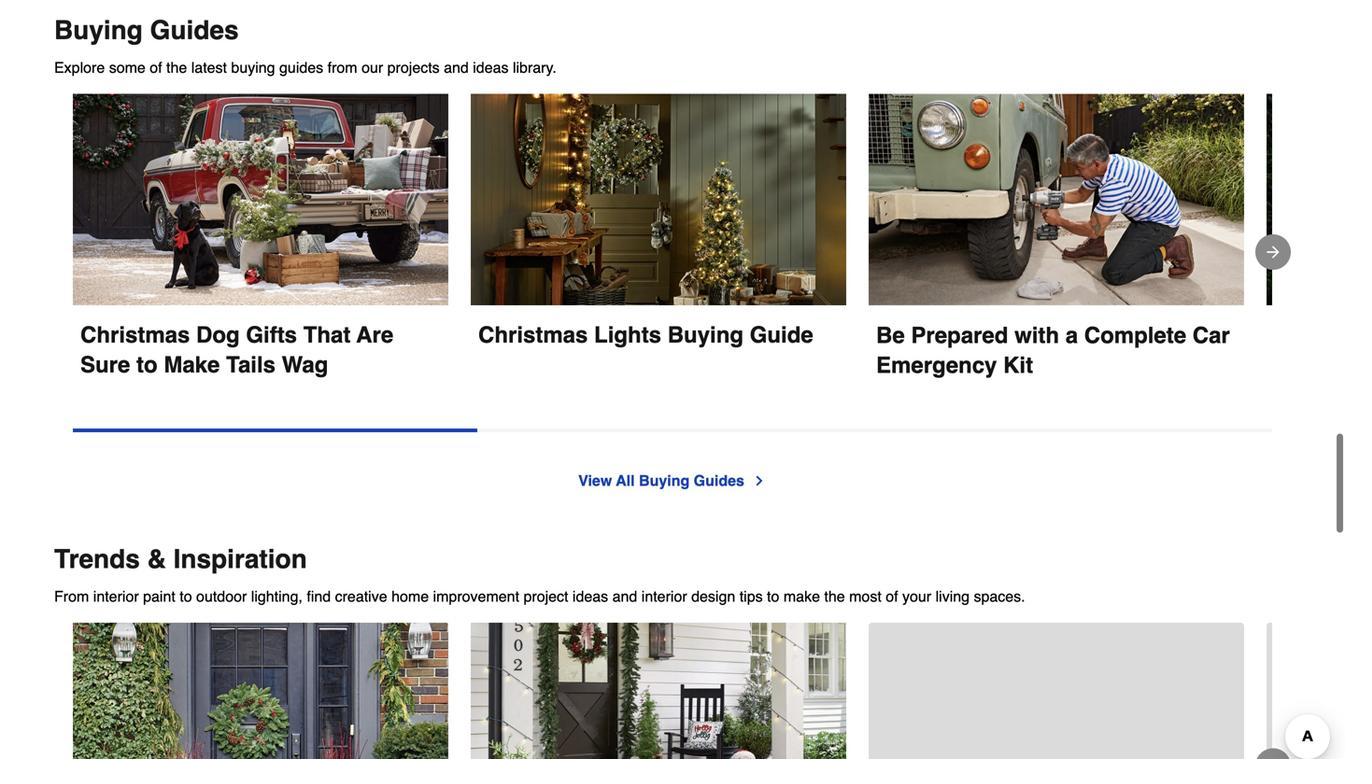 Task type: describe. For each thing, give the bounding box(es) containing it.
dog
[[196, 323, 240, 348]]

creative
[[335, 588, 388, 606]]

kit
[[1004, 353, 1034, 379]]

episode of the weekender: the modern rustic cottage image
[[869, 624, 1245, 760]]

find
[[307, 588, 331, 606]]

a man in a striped blue and white t-shirt fixing a tire. image
[[869, 94, 1245, 306]]

a woman in a red plaid jacket shopping for a live christmas tree. image
[[1267, 94, 1346, 306]]

lighting,
[[251, 588, 303, 606]]

library.
[[513, 59, 557, 76]]

explore
[[54, 59, 105, 76]]

1 horizontal spatial and
[[613, 588, 638, 606]]

1 horizontal spatial of
[[886, 588, 899, 606]]

our
[[362, 59, 383, 76]]

chevron right image
[[752, 474, 767, 489]]

complete
[[1085, 323, 1187, 349]]

christmas dog gifts that are sure to make tails wag
[[80, 323, 400, 378]]

&
[[147, 545, 166, 575]]

arrow right image for the a city apartment decorated with a christmas tree, lighted garland and candles. image
[[1265, 757, 1283, 760]]

most
[[850, 588, 882, 606]]

1 interior from the left
[[93, 588, 139, 606]]

arrow right image for 'a woman in a red plaid jacket shopping for a live christmas tree.' image
[[1265, 243, 1283, 262]]

buying for christmas lights buying guide
[[668, 323, 744, 348]]

christmas for christmas dog gifts that are sure to make tails wag
[[80, 323, 190, 348]]

projects
[[388, 59, 440, 76]]

to inside "christmas dog gifts that are sure to make tails wag"
[[136, 352, 158, 378]]

0 horizontal spatial and
[[444, 59, 469, 76]]

a city apartment decorated with a christmas tree, lighted garland and candles. image
[[1267, 624, 1346, 760]]

0 vertical spatial buying
[[54, 16, 143, 46]]

guides inside view all buying guides link
[[694, 473, 745, 490]]

improvement
[[433, 588, 520, 606]]

emergency
[[877, 353, 998, 379]]

tails
[[226, 352, 276, 378]]

project
[[524, 588, 569, 606]]

1 horizontal spatial the
[[825, 588, 846, 606]]

be prepared with a complete car emergency kit link
[[869, 94, 1245, 381]]

ideas for buying guides
[[473, 59, 509, 76]]

1 horizontal spatial to
[[180, 588, 192, 606]]

tips
[[740, 588, 763, 606]]

2 horizontal spatial to
[[767, 588, 780, 606]]

0 horizontal spatial of
[[150, 59, 162, 76]]

from interior paint to outdoor lighting, find creative home improvement project ideas and interior design tips to make the most of your living spaces.
[[54, 588, 1026, 606]]

inspiration
[[173, 545, 307, 575]]



Task type: locate. For each thing, give the bounding box(es) containing it.
of right some
[[150, 59, 162, 76]]

to
[[136, 352, 158, 378], [180, 588, 192, 606], [767, 588, 780, 606]]

the left "most"
[[825, 588, 846, 606]]

and
[[444, 59, 469, 76], [613, 588, 638, 606]]

prepared
[[912, 323, 1009, 349]]

0 horizontal spatial guides
[[150, 16, 239, 46]]

1 vertical spatial of
[[886, 588, 899, 606]]

some
[[109, 59, 146, 76]]

2 vertical spatial buying
[[639, 473, 690, 490]]

a navy blue door on a brick home decorated with a fresh wreath and garland. image
[[73, 624, 449, 760]]

trends
[[54, 545, 140, 575]]

scrollbar
[[73, 429, 478, 433]]

christmas lights buying guide link
[[471, 94, 847, 351]]

0 vertical spatial and
[[444, 59, 469, 76]]

ideas left library.
[[473, 59, 509, 76]]

that
[[303, 323, 351, 348]]

paint
[[143, 588, 176, 606]]

0 vertical spatial guides
[[150, 16, 239, 46]]

arrow right image
[[1265, 243, 1283, 262], [1265, 757, 1283, 760]]

christmas inside christmas lights buying guide link
[[479, 323, 588, 348]]

0 vertical spatial the
[[166, 59, 187, 76]]

trends & inspiration
[[54, 545, 307, 575]]

1 horizontal spatial christmas
[[479, 323, 588, 348]]

0 vertical spatial arrow right image
[[1265, 243, 1283, 262]]

1 vertical spatial ideas
[[573, 588, 609, 606]]

to right tips
[[767, 588, 780, 606]]

a home entryway decorated for christmas with lighted wreath, garland, and a prelit christmas tree. image
[[471, 94, 847, 306]]

2 arrow right image from the top
[[1265, 757, 1283, 760]]

christmas lights buying guide
[[479, 323, 814, 348]]

1 vertical spatial and
[[613, 588, 638, 606]]

christmas
[[80, 323, 190, 348], [479, 323, 588, 348]]

1 horizontal spatial interior
[[642, 588, 688, 606]]

guides
[[279, 59, 324, 76]]

guides left "chevron right" "image"
[[694, 473, 745, 490]]

interior down trends
[[93, 588, 139, 606]]

christmas inside "christmas dog gifts that are sure to make tails wag"
[[80, 323, 190, 348]]

1 horizontal spatial ideas
[[573, 588, 609, 606]]

be prepared with a complete car emergency kit
[[877, 323, 1237, 379]]

1 horizontal spatial guides
[[694, 473, 745, 490]]

0 horizontal spatial ideas
[[473, 59, 509, 76]]

car
[[1193, 323, 1231, 349]]

a front porch decorated with holiday garland, string lights and a red and green welcome mat. image
[[471, 624, 847, 760]]

1 vertical spatial the
[[825, 588, 846, 606]]

gifts
[[246, 323, 297, 348]]

buying guides
[[54, 16, 239, 46]]

wag
[[282, 352, 328, 378]]

make
[[784, 588, 821, 606]]

buying for view all buying guides
[[639, 473, 690, 490]]

view all buying guides link
[[579, 470, 767, 493]]

view all buying guides
[[579, 473, 745, 490]]

interior
[[93, 588, 139, 606], [642, 588, 688, 606]]

christmas for christmas lights buying guide
[[479, 323, 588, 348]]

explore some of the latest buying guides from our projects and ideas library.
[[54, 59, 557, 76]]

christmas dog gifts that are sure to make tails wag link
[[73, 94, 449, 381]]

home
[[392, 588, 429, 606]]

from
[[54, 588, 89, 606]]

to right paint
[[180, 588, 192, 606]]

guides
[[150, 16, 239, 46], [694, 473, 745, 490]]

interior left "design"
[[642, 588, 688, 606]]

guides up latest
[[150, 16, 239, 46]]

a
[[1066, 323, 1079, 349]]

are
[[357, 323, 394, 348]]

sure
[[80, 352, 130, 378]]

ideas
[[473, 59, 509, 76], [573, 588, 609, 606]]

buying
[[54, 16, 143, 46], [668, 323, 744, 348], [639, 473, 690, 490]]

buying right all
[[639, 473, 690, 490]]

with
[[1015, 323, 1060, 349]]

of
[[150, 59, 162, 76], [886, 588, 899, 606]]

1 vertical spatial arrow right image
[[1265, 757, 1283, 760]]

the
[[166, 59, 187, 76], [825, 588, 846, 606]]

the left latest
[[166, 59, 187, 76]]

1 vertical spatial buying
[[668, 323, 744, 348]]

1 arrow right image from the top
[[1265, 243, 1283, 262]]

ideas right project
[[573, 588, 609, 606]]

living
[[936, 588, 970, 606]]

0 horizontal spatial interior
[[93, 588, 139, 606]]

design
[[692, 588, 736, 606]]

1 vertical spatial guides
[[694, 473, 745, 490]]

and right projects
[[444, 59, 469, 76]]

0 horizontal spatial christmas
[[80, 323, 190, 348]]

buying up explore
[[54, 16, 143, 46]]

0 vertical spatial ideas
[[473, 59, 509, 76]]

and right project
[[613, 588, 638, 606]]

0 horizontal spatial to
[[136, 352, 158, 378]]

buying
[[231, 59, 275, 76]]

from
[[328, 59, 358, 76]]

2 christmas from the left
[[479, 323, 588, 348]]

guide
[[750, 323, 814, 348]]

0 vertical spatial of
[[150, 59, 162, 76]]

all
[[616, 473, 635, 490]]

view
[[579, 473, 612, 490]]

1 christmas from the left
[[80, 323, 190, 348]]

ideas for trends & inspiration
[[573, 588, 609, 606]]

buying left guide
[[668, 323, 744, 348]]

your
[[903, 588, 932, 606]]

latest
[[191, 59, 227, 76]]

be
[[877, 323, 905, 349]]

2 interior from the left
[[642, 588, 688, 606]]

to right sure at the top of the page
[[136, 352, 158, 378]]

outdoor
[[196, 588, 247, 606]]

make
[[164, 352, 220, 378]]

lights
[[594, 323, 662, 348]]

spaces.
[[974, 588, 1026, 606]]

0 horizontal spatial the
[[166, 59, 187, 76]]

of left the your
[[886, 588, 899, 606]]

a black lab with a bow on its neck in front of a red pick up truck. image
[[73, 94, 449, 306]]



Task type: vqa. For each thing, say whether or not it's contained in the screenshot.
and
yes



